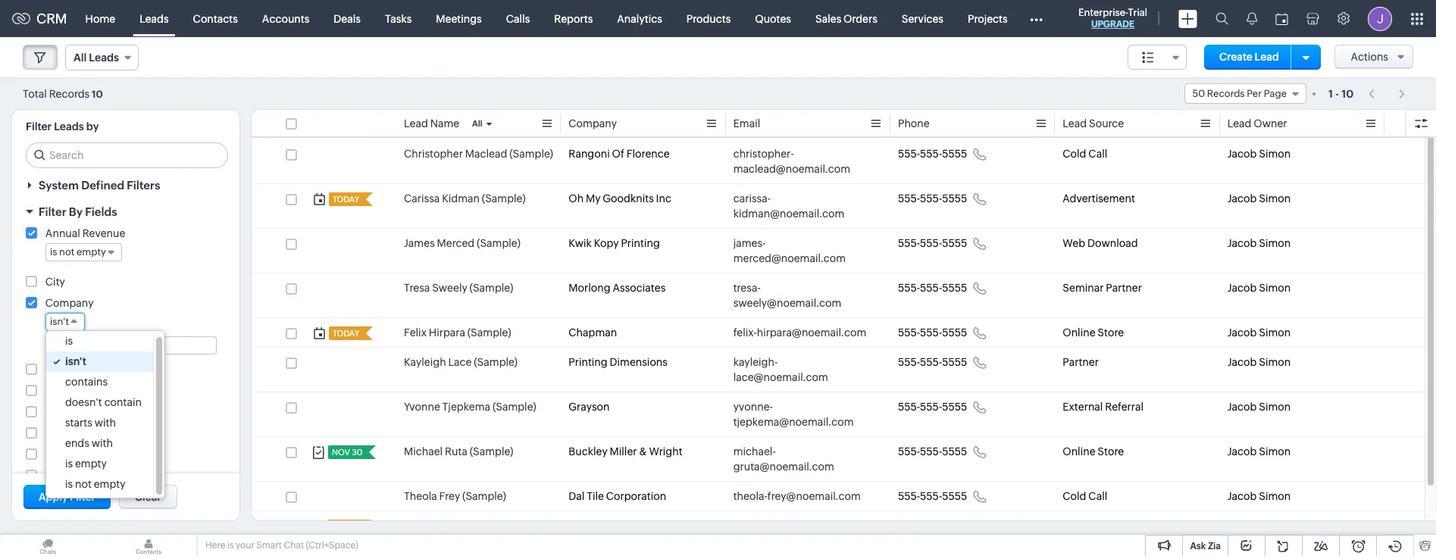Task type: vqa. For each thing, say whether or not it's contained in the screenshot.
'James'
yes



Task type: describe. For each thing, give the bounding box(es) containing it.
annual revenue
[[45, 227, 125, 240]]

contains option
[[46, 372, 153, 393]]

0 vertical spatial leads
[[140, 13, 169, 25]]

today for carissa kidman (sample)
[[333, 195, 359, 204]]

converted contact
[[45, 385, 140, 397]]

Type here text field
[[46, 337, 216, 354]]

external
[[1063, 401, 1103, 413]]

printing dimensions
[[569, 356, 668, 368]]

christopher-
[[734, 148, 794, 160]]

my
[[586, 193, 601, 205]]

6 555-555-5555 from the top
[[898, 356, 968, 368]]

apply filter
[[39, 491, 95, 503]]

filter by fields button
[[12, 199, 240, 225]]

sweely@noemail.com
[[734, 297, 842, 309]]

10 jacob from the top
[[1228, 520, 1257, 532]]

christopher- maclead@noemail.com link
[[734, 146, 868, 177]]

advertisement for carissa- kidman@noemail.com
[[1063, 193, 1136, 205]]

kayleigh- lace@noemail.com link
[[734, 355, 868, 385]]

row group containing christopher maclead (sample)
[[252, 139, 1425, 556]]

reports
[[554, 13, 593, 25]]

is empty option
[[46, 454, 153, 475]]

seminar partner
[[1063, 282, 1142, 294]]

deals
[[334, 13, 361, 25]]

filter inside apply filter button
[[70, 491, 95, 503]]

7 simon from the top
[[1259, 401, 1291, 413]]

services
[[902, 13, 944, 25]]

isn't inside option
[[65, 356, 86, 368]]

online for michael- gruta@noemail.com
[[1063, 446, 1096, 458]]

5 5555 from the top
[[943, 327, 968, 339]]

kayleigh-
[[734, 356, 778, 368]]

1 vertical spatial printing
[[569, 356, 608, 368]]

5 555-555-5555 from the top
[[898, 327, 968, 339]]

rangoni
[[569, 148, 610, 160]]

starts with option
[[46, 413, 153, 434]]

dal tile corporation
[[569, 491, 667, 503]]

chats image
[[0, 535, 96, 556]]

merced@noemail.com
[[734, 252, 846, 265]]

buckley
[[569, 446, 608, 458]]

2 jacob simon from the top
[[1228, 193, 1291, 205]]

cold for theola-frey@noemail.com
[[1063, 491, 1087, 503]]

(sample) for chau kitzman (sample)
[[475, 520, 518, 532]]

10 jacob simon from the top
[[1228, 520, 1291, 532]]

filter for filter leads by
[[26, 121, 52, 133]]

2 simon from the top
[[1259, 193, 1291, 205]]

carissa- kidman@noemail.com link
[[734, 191, 868, 221]]

(sample) for michael ruta (sample)
[[470, 446, 514, 458]]

upgrade
[[1092, 19, 1135, 30]]

chau-
[[734, 520, 761, 532]]

lead for lead source
[[1063, 118, 1087, 130]]

deal
[[100, 406, 122, 418]]

converted for converted deal
[[45, 406, 98, 418]]

isn't inside field
[[50, 316, 69, 328]]

james
[[404, 237, 435, 249]]

1 vertical spatial leads
[[54, 121, 84, 133]]

1 simon from the top
[[1259, 148, 1291, 160]]

lead for lead owner
[[1228, 118, 1252, 130]]

james-
[[734, 237, 766, 249]]

6 simon from the top
[[1259, 356, 1291, 368]]

ends with option
[[46, 434, 153, 454]]

account
[[100, 364, 142, 376]]

4 555-555-5555 from the top
[[898, 282, 968, 294]]

filter for filter by fields
[[39, 205, 66, 218]]

ends with
[[65, 437, 113, 450]]

felix-hirpara@noemail.com link
[[734, 325, 867, 340]]

1 jacob simon from the top
[[1228, 148, 1291, 160]]

enterprise-trial upgrade
[[1079, 7, 1148, 30]]

created for created by
[[45, 449, 85, 461]]

clear
[[135, 491, 161, 503]]

call for theola-frey@noemail.com
[[1089, 491, 1108, 503]]

source
[[1089, 118, 1124, 130]]

time
[[87, 470, 111, 482]]

kidman
[[442, 193, 480, 205]]

tile
[[587, 491, 604, 503]]

6 jacob simon from the top
[[1228, 356, 1291, 368]]

christopher maclead (sample) link
[[404, 146, 553, 161]]

michael ruta (sample)
[[404, 446, 514, 458]]

is empty
[[65, 458, 107, 470]]

creative business systems
[[569, 520, 699, 532]]

referral
[[1106, 401, 1144, 413]]

8 jacob simon from the top
[[1228, 446, 1291, 458]]

3 5555 from the top
[[943, 237, 968, 249]]

search image
[[1216, 12, 1229, 25]]

projects link
[[956, 0, 1020, 37]]

felix hirpara (sample) link
[[404, 325, 511, 340]]

theola-
[[734, 491, 768, 503]]

(sample) for yvonne tjepkema (sample)
[[493, 401, 536, 413]]

10 for 1 - 10
[[1342, 88, 1354, 100]]

-
[[1336, 88, 1340, 100]]

1 vertical spatial empty
[[94, 478, 125, 491]]

by for created
[[87, 449, 99, 461]]

kidman@noemail.com
[[734, 208, 845, 220]]

signals element
[[1238, 0, 1267, 37]]

fields
[[85, 205, 117, 218]]

1 5555 from the top
[[943, 148, 968, 160]]

buckley miller & wright
[[569, 446, 683, 458]]

kopy
[[594, 237, 619, 249]]

with for ends with
[[91, 437, 113, 450]]

chau kitzman (sample)
[[404, 520, 518, 532]]

carissa- kidman@noemail.com
[[734, 193, 845, 220]]

merced
[[437, 237, 475, 249]]

home link
[[73, 0, 127, 37]]

cold call for theola-frey@noemail.com
[[1063, 491, 1108, 503]]

phone
[[898, 118, 930, 130]]

kayleigh
[[404, 356, 446, 368]]

tasks
[[385, 13, 412, 25]]

felix hirpara (sample)
[[404, 327, 511, 339]]

hirpara@noemail.com
[[757, 327, 867, 339]]

starts with
[[65, 417, 116, 429]]

nov
[[332, 448, 350, 457]]

4 jacob from the top
[[1228, 282, 1257, 294]]

chat
[[284, 541, 304, 551]]

doesn't contain option
[[46, 393, 153, 413]]

lace
[[448, 356, 472, 368]]

Search text field
[[27, 143, 227, 168]]

online for felix-hirpara@noemail.com
[[1063, 327, 1096, 339]]

is not empty
[[65, 478, 125, 491]]

meetings link
[[424, 0, 494, 37]]

9 jacob simon from the top
[[1228, 491, 1291, 503]]

store for felix-hirpara@noemail.com
[[1098, 327, 1124, 339]]

lead inside create lead button
[[1255, 51, 1279, 63]]

dal
[[569, 491, 585, 503]]

list box containing is
[[46, 331, 165, 498]]

3 jacob from the top
[[1228, 237, 1257, 249]]

associates
[[613, 282, 666, 294]]

store for michael- gruta@noemail.com
[[1098, 446, 1124, 458]]

create lead
[[1220, 51, 1279, 63]]

owner
[[1254, 118, 1288, 130]]

today link for felix
[[329, 327, 361, 340]]

7 555-555-5555 from the top
[[898, 401, 968, 413]]

2 vertical spatial today
[[331, 522, 358, 531]]

1 555-555-5555 from the top
[[898, 148, 968, 160]]

sweely
[[432, 282, 468, 294]]

0 vertical spatial company
[[569, 118, 617, 130]]

actions
[[1351, 51, 1389, 63]]

1 jacob from the top
[[1228, 148, 1257, 160]]

6 jacob from the top
[[1228, 356, 1257, 368]]

theola frey (sample) link
[[404, 489, 506, 504]]

converted account
[[45, 364, 142, 376]]

annual
[[45, 227, 80, 240]]

creative
[[569, 520, 610, 532]]

yvonne tjepkema (sample) link
[[404, 400, 536, 415]]

not
[[75, 478, 92, 491]]

9 simon from the top
[[1259, 491, 1291, 503]]

deals link
[[322, 0, 373, 37]]

1 horizontal spatial printing
[[621, 237, 660, 249]]

0 vertical spatial partner
[[1106, 282, 1142, 294]]



Task type: locate. For each thing, give the bounding box(es) containing it.
cold
[[1063, 148, 1087, 160], [1063, 491, 1087, 503]]

(sample) for theola frey (sample)
[[463, 491, 506, 503]]

lead owner
[[1228, 118, 1288, 130]]

0 vertical spatial online
[[1063, 327, 1096, 339]]

rangoni of florence
[[569, 148, 670, 160]]

10 inside total records 10
[[92, 88, 103, 100]]

row group
[[252, 139, 1425, 556]]

isn't field
[[45, 313, 85, 331]]

online store down seminar partner at right
[[1063, 327, 1124, 339]]

contains
[[65, 376, 108, 388]]

1
[[1329, 88, 1334, 100]]

10 right -
[[1342, 88, 1354, 100]]

3 555-555-5555 from the top
[[898, 237, 968, 249]]

1 converted from the top
[[45, 364, 98, 376]]

create
[[1220, 51, 1253, 63]]

christopher maclead (sample)
[[404, 148, 553, 160]]

store
[[1098, 327, 1124, 339], [1098, 446, 1124, 458]]

is option
[[46, 331, 153, 352]]

8 simon from the top
[[1259, 446, 1291, 458]]

1 store from the top
[[1098, 327, 1124, 339]]

download
[[1088, 237, 1138, 249]]

lead left the "owner"
[[1228, 118, 1252, 130]]

0 vertical spatial filter
[[26, 121, 52, 133]]

8 jacob from the top
[[1228, 446, 1257, 458]]

3 converted from the top
[[45, 406, 98, 418]]

1 vertical spatial call
[[1089, 491, 1108, 503]]

isn't up "contains"
[[65, 356, 86, 368]]

(sample) right lace
[[474, 356, 518, 368]]

trial
[[1129, 7, 1148, 18]]

crm
[[36, 11, 67, 27]]

james merced (sample) link
[[404, 236, 521, 251]]

accounts link
[[250, 0, 322, 37]]

0 vertical spatial empty
[[75, 458, 107, 470]]

(sample) right merced
[[477, 237, 521, 249]]

0 horizontal spatial 10
[[92, 88, 103, 100]]

partner right the seminar at bottom right
[[1106, 282, 1142, 294]]

3 jacob simon from the top
[[1228, 237, 1291, 249]]

created by
[[45, 449, 99, 461]]

online store
[[1063, 327, 1124, 339], [1063, 446, 1124, 458]]

4 5555 from the top
[[943, 282, 968, 294]]

products link
[[675, 0, 743, 37]]

1 online store from the top
[[1063, 327, 1124, 339]]

isn't down city
[[50, 316, 69, 328]]

products
[[687, 13, 731, 25]]

online store down external referral on the bottom right
[[1063, 446, 1124, 458]]

converted for converted account
[[45, 364, 98, 376]]

1 vertical spatial store
[[1098, 446, 1124, 458]]

created
[[45, 449, 85, 461], [45, 470, 85, 482]]

ruta
[[445, 446, 468, 458]]

2 cold call from the top
[[1063, 491, 1108, 503]]

2 cold from the top
[[1063, 491, 1087, 503]]

seminar
[[1063, 282, 1104, 294]]

1 vertical spatial online store
[[1063, 446, 1124, 458]]

2 advertisement from the top
[[1063, 520, 1136, 532]]

(sample) right maclead
[[510, 148, 553, 160]]

2 jacob from the top
[[1228, 193, 1257, 205]]

quotes link
[[743, 0, 804, 37]]

(sample)
[[510, 148, 553, 160], [482, 193, 526, 205], [477, 237, 521, 249], [470, 282, 513, 294], [468, 327, 511, 339], [474, 356, 518, 368], [493, 401, 536, 413], [470, 446, 514, 458], [463, 491, 506, 503], [475, 520, 518, 532]]

converted up converted deal
[[45, 385, 98, 397]]

with inside ends with option
[[91, 437, 113, 450]]

advertisement for chau- kitzman@noemail.com
[[1063, 520, 1136, 532]]

created down the country
[[45, 449, 85, 461]]

empty
[[75, 458, 107, 470], [94, 478, 125, 491]]

1 vertical spatial filter
[[39, 205, 66, 218]]

today link for carissa
[[329, 193, 361, 206]]

lead left name
[[404, 118, 428, 130]]

store down seminar partner at right
[[1098, 327, 1124, 339]]

1 horizontal spatial partner
[[1106, 282, 1142, 294]]

web
[[1063, 237, 1086, 249]]

here
[[205, 541, 226, 551]]

tjepkema
[[442, 401, 491, 413]]

lead left source at the right top
[[1063, 118, 1087, 130]]

10 555-555-5555 from the top
[[898, 520, 968, 532]]

2 5555 from the top
[[943, 193, 968, 205]]

created for created time
[[45, 470, 85, 482]]

1 horizontal spatial leads
[[140, 13, 169, 25]]

0 vertical spatial today link
[[329, 193, 361, 206]]

smart
[[257, 541, 282, 551]]

empty down is empty option
[[94, 478, 125, 491]]

2 converted from the top
[[45, 385, 98, 397]]

call for christopher- maclead@noemail.com
[[1089, 148, 1108, 160]]

filter down total
[[26, 121, 52, 133]]

0 vertical spatial created
[[45, 449, 85, 461]]

isn't option
[[46, 352, 153, 372]]

contacts link
[[181, 0, 250, 37]]

1 vertical spatial created
[[45, 470, 85, 482]]

0 vertical spatial online store
[[1063, 327, 1124, 339]]

navigation
[[1362, 83, 1414, 105]]

by inside dropdown button
[[69, 205, 83, 218]]

5 jacob from the top
[[1228, 327, 1257, 339]]

5 simon from the top
[[1259, 327, 1291, 339]]

is down isn't field
[[65, 335, 73, 347]]

9 jacob from the top
[[1228, 491, 1257, 503]]

0 vertical spatial isn't
[[50, 316, 69, 328]]

country
[[45, 428, 86, 440]]

1 vertical spatial with
[[91, 437, 113, 450]]

tresa-
[[734, 282, 761, 294]]

empty down the ends with
[[75, 458, 107, 470]]

(sample) for felix hirpara (sample)
[[468, 327, 511, 339]]

2 555-555-5555 from the top
[[898, 193, 968, 205]]

call
[[1089, 148, 1108, 160], [1089, 491, 1108, 503]]

yvonne- tjepkema@noemail.com
[[734, 401, 854, 428]]

services link
[[890, 0, 956, 37]]

10 5555 from the top
[[943, 520, 968, 532]]

(sample) for carissa kidman (sample)
[[482, 193, 526, 205]]

lead for lead name
[[404, 118, 428, 130]]

3 simon from the top
[[1259, 237, 1291, 249]]

sales orders
[[816, 13, 878, 25]]

(sample) for tresa sweely (sample)
[[470, 282, 513, 294]]

online down the seminar at bottom right
[[1063, 327, 1096, 339]]

is for is not empty
[[65, 478, 73, 491]]

(sample) right the ruta
[[470, 446, 514, 458]]

0 horizontal spatial leads
[[54, 121, 84, 133]]

10 right records
[[92, 88, 103, 100]]

1 vertical spatial converted
[[45, 385, 98, 397]]

printing down the chapman
[[569, 356, 608, 368]]

0 vertical spatial converted
[[45, 364, 98, 376]]

store down external referral on the bottom right
[[1098, 446, 1124, 458]]

contain
[[104, 396, 142, 409]]

tjepkema@noemail.com
[[734, 416, 854, 428]]

partner up external
[[1063, 356, 1099, 368]]

online store for felix-hirpara@noemail.com
[[1063, 327, 1124, 339]]

2 vertical spatial today link
[[328, 520, 359, 534]]

chau- kitzman@noemail.com
[[734, 520, 847, 547]]

list box
[[46, 331, 165, 498]]

7 jacob simon from the top
[[1228, 401, 1291, 413]]

frey@noemail.com
[[768, 491, 861, 503]]

today link
[[329, 193, 361, 206], [329, 327, 361, 340], [328, 520, 359, 534]]

cold call for christopher- maclead@noemail.com
[[1063, 148, 1108, 160]]

apply
[[39, 491, 68, 503]]

leads left by
[[54, 121, 84, 133]]

is not empty option
[[46, 475, 153, 495]]

michael- gruta@noemail.com link
[[734, 444, 868, 475]]

1 vertical spatial cold
[[1063, 491, 1087, 503]]

1 call from the top
[[1089, 148, 1108, 160]]

is for is empty
[[65, 458, 73, 470]]

0 vertical spatial printing
[[621, 237, 660, 249]]

web download
[[1063, 237, 1138, 249]]

lead name
[[404, 118, 460, 130]]

felix
[[404, 327, 427, 339]]

filter up annual
[[39, 205, 66, 218]]

(sample) right frey
[[463, 491, 506, 503]]

converted up the country
[[45, 406, 98, 418]]

company up rangoni
[[569, 118, 617, 130]]

lead right create
[[1255, 51, 1279, 63]]

1 vertical spatial by
[[87, 449, 99, 461]]

0 vertical spatial call
[[1089, 148, 1108, 160]]

(sample) right kidman
[[482, 193, 526, 205]]

0 horizontal spatial printing
[[569, 356, 608, 368]]

is for is
[[65, 335, 73, 347]]

records
[[49, 88, 90, 100]]

1 created from the top
[[45, 449, 85, 461]]

1 vertical spatial today
[[333, 329, 359, 338]]

8 555-555-5555 from the top
[[898, 446, 968, 458]]

corporation
[[606, 491, 667, 503]]

tasks link
[[373, 0, 424, 37]]

1 vertical spatial partner
[[1063, 356, 1099, 368]]

(sample) right kitzman
[[475, 520, 518, 532]]

7 5555 from the top
[[943, 401, 968, 413]]

by for filter
[[69, 205, 83, 218]]

your
[[236, 541, 255, 551]]

0 horizontal spatial partner
[[1063, 356, 1099, 368]]

is up apply filter
[[65, 478, 73, 491]]

leads right home link
[[140, 13, 169, 25]]

(sample) for kayleigh lace (sample)
[[474, 356, 518, 368]]

1 vertical spatial advertisement
[[1063, 520, 1136, 532]]

yvonne-
[[734, 401, 773, 413]]

filter inside filter by fields dropdown button
[[39, 205, 66, 218]]

(sample) for james merced (sample)
[[477, 237, 521, 249]]

(sample) right tjepkema
[[493, 401, 536, 413]]

0 horizontal spatial company
[[45, 297, 94, 309]]

0 vertical spatial store
[[1098, 327, 1124, 339]]

1 cold from the top
[[1063, 148, 1087, 160]]

tresa- sweely@noemail.com
[[734, 282, 842, 309]]

9 5555 from the top
[[943, 491, 968, 503]]

company up isn't field
[[45, 297, 94, 309]]

grayson
[[569, 401, 610, 413]]

ends
[[65, 437, 89, 450]]

1 vertical spatial company
[[45, 297, 94, 309]]

lace@noemail.com
[[734, 371, 829, 384]]

0 vertical spatial advertisement
[[1063, 193, 1136, 205]]

2 created from the top
[[45, 470, 85, 482]]

ask zia
[[1191, 541, 1221, 552]]

frey
[[439, 491, 460, 503]]

external referral
[[1063, 401, 1144, 413]]

is
[[65, 335, 73, 347], [65, 458, 73, 470], [65, 478, 73, 491], [227, 541, 234, 551]]

0 vertical spatial cold
[[1063, 148, 1087, 160]]

(sample) for christopher maclead (sample)
[[510, 148, 553, 160]]

10 for total records 10
[[92, 88, 103, 100]]

is down ends
[[65, 458, 73, 470]]

1 horizontal spatial company
[[569, 118, 617, 130]]

felix-
[[734, 327, 757, 339]]

of
[[612, 148, 625, 160]]

7 jacob from the top
[[1228, 401, 1257, 413]]

1 horizontal spatial 10
[[1342, 88, 1354, 100]]

4 jacob simon from the top
[[1228, 282, 1291, 294]]

converted for converted contact
[[45, 385, 98, 397]]

1 horizontal spatial by
[[87, 449, 99, 461]]

8 5555 from the top
[[943, 446, 968, 458]]

converted up 'converted contact' on the bottom
[[45, 364, 98, 376]]

doesn't contain
[[65, 396, 142, 409]]

1 vertical spatial cold call
[[1063, 491, 1108, 503]]

1 cold call from the top
[[1063, 148, 1108, 160]]

with for starts with
[[95, 417, 116, 429]]

5 jacob simon from the top
[[1228, 327, 1291, 339]]

carissa kidman (sample)
[[404, 193, 526, 205]]

starts
[[65, 417, 92, 429]]

with down starts with "option"
[[91, 437, 113, 450]]

1 vertical spatial isn't
[[65, 356, 86, 368]]

0 horizontal spatial by
[[69, 205, 83, 218]]

1 vertical spatial today link
[[329, 327, 361, 340]]

lead
[[1255, 51, 1279, 63], [404, 118, 428, 130], [1063, 118, 1087, 130], [1228, 118, 1252, 130]]

10 simon from the top
[[1259, 520, 1291, 532]]

30
[[352, 448, 363, 457]]

(sample) right sweely
[[470, 282, 513, 294]]

0 vertical spatial today
[[333, 195, 359, 204]]

search element
[[1207, 0, 1238, 37]]

filter
[[26, 121, 52, 133], [39, 205, 66, 218], [70, 491, 95, 503]]

cold for christopher- maclead@noemail.com
[[1063, 148, 1087, 160]]

is left your
[[227, 541, 234, 551]]

4 simon from the top
[[1259, 282, 1291, 294]]

converted deal
[[45, 406, 122, 418]]

1 advertisement from the top
[[1063, 193, 1136, 205]]

2 store from the top
[[1098, 446, 1124, 458]]

with inside starts with "option"
[[95, 417, 116, 429]]

by
[[86, 121, 99, 133]]

james- merced@noemail.com link
[[734, 236, 868, 266]]

2 online from the top
[[1063, 446, 1096, 458]]

today for felix hirpara (sample)
[[333, 329, 359, 338]]

online down external
[[1063, 446, 1096, 458]]

created time
[[45, 470, 111, 482]]

kwik kopy printing
[[569, 237, 660, 249]]

2 call from the top
[[1089, 491, 1108, 503]]

goodknits
[[603, 193, 654, 205]]

total
[[23, 88, 47, 100]]

kitzman@noemail.com
[[734, 535, 847, 547]]

filter down not on the left bottom of page
[[70, 491, 95, 503]]

crm link
[[12, 11, 67, 27]]

0 vertical spatial by
[[69, 205, 83, 218]]

carissa-
[[734, 193, 771, 205]]

signals image
[[1247, 12, 1258, 25]]

christopher- maclead@noemail.com
[[734, 148, 851, 175]]

(sample) up kayleigh lace (sample) link
[[468, 327, 511, 339]]

1 online from the top
[[1063, 327, 1096, 339]]

email
[[734, 118, 761, 130]]

created up apply filter
[[45, 470, 85, 482]]

1 vertical spatial online
[[1063, 446, 1096, 458]]

9 555-555-5555 from the top
[[898, 491, 968, 503]]

by
[[69, 205, 83, 218], [87, 449, 99, 461]]

tresa sweely (sample)
[[404, 282, 513, 294]]

6 5555 from the top
[[943, 356, 968, 368]]

florence
[[627, 148, 670, 160]]

(sample) inside 'link'
[[463, 491, 506, 503]]

0 vertical spatial cold call
[[1063, 148, 1108, 160]]

printing right 'kopy'
[[621, 237, 660, 249]]

contacts image
[[101, 535, 196, 556]]

online store for michael- gruta@noemail.com
[[1063, 446, 1124, 458]]

2 vertical spatial converted
[[45, 406, 98, 418]]

2 online store from the top
[[1063, 446, 1124, 458]]

2 vertical spatial filter
[[70, 491, 95, 503]]

with down doesn't contain
[[95, 417, 116, 429]]

0 vertical spatial with
[[95, 417, 116, 429]]

555-555-5555
[[898, 148, 968, 160], [898, 193, 968, 205], [898, 237, 968, 249], [898, 282, 968, 294], [898, 327, 968, 339], [898, 356, 968, 368], [898, 401, 968, 413], [898, 446, 968, 458], [898, 491, 968, 503], [898, 520, 968, 532]]

chapman
[[569, 327, 617, 339]]

jacob
[[1228, 148, 1257, 160], [1228, 193, 1257, 205], [1228, 237, 1257, 249], [1228, 282, 1257, 294], [1228, 327, 1257, 339], [1228, 356, 1257, 368], [1228, 401, 1257, 413], [1228, 446, 1257, 458], [1228, 491, 1257, 503], [1228, 520, 1257, 532]]



